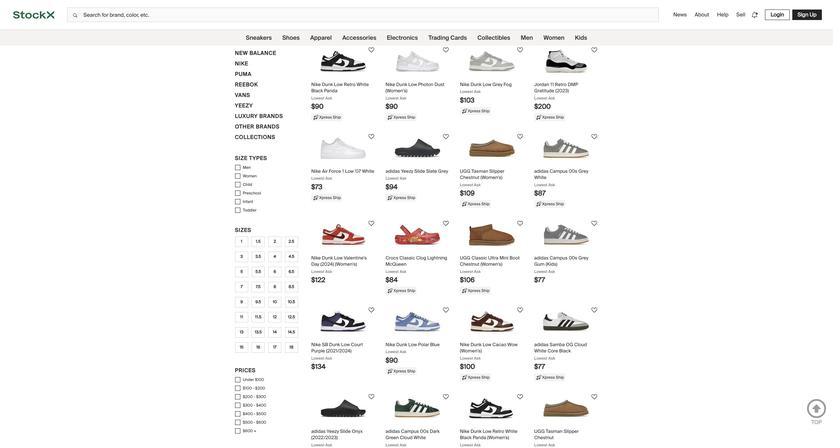 Task type: locate. For each thing, give the bounding box(es) containing it.
dunk inside nike dunk low polar blue lowest ask $90
[[396, 342, 407, 348]]

0 vertical spatial 1
[[328, 0, 329, 1]]

2 heart from the left
[[504, 7, 516, 13]]

garcons for $90
[[460, 7, 478, 13]]

xpress down "mcqueen"
[[394, 288, 406, 293]]

black
[[535, 1, 546, 7], [460, 14, 472, 20], [311, 88, 323, 94], [559, 348, 571, 354], [460, 435, 472, 441]]

tasman for ugg tasman slipper chestnut (women's) lowest ask $109
[[472, 168, 489, 174]]

1 horizontal spatial cloud
[[575, 342, 587, 348]]

adidas
[[535, 0, 549, 1], [235, 8, 256, 14], [386, 168, 400, 174], [535, 168, 549, 174], [535, 255, 549, 261], [535, 342, 549, 348], [311, 428, 326, 434], [386, 428, 400, 434]]

jordan up the mauve
[[311, 0, 326, 1]]

12.5 button
[[285, 312, 298, 323]]

yeezy
[[235, 102, 253, 109], [401, 168, 414, 174], [327, 428, 339, 434]]

follow image right the 'nike dunk low cacao wow (women's)' image
[[517, 306, 524, 314]]

dunk for nike dunk low polar blue lowest ask $90
[[396, 342, 407, 348]]

0 vertical spatial $500
[[256, 411, 266, 416]]

0 horizontal spatial og
[[354, 0, 362, 1]]

- up $300 - $400
[[254, 394, 255, 399]]

white inside the 'nike dunk low retro white black panda lowest ask $90'
[[357, 81, 369, 87]]

puma button
[[235, 70, 252, 81]]

crocs classic clog lightning mcqueen image
[[395, 222, 441, 247]]

xpress down nike dunk low polar blue lowest ask $90
[[394, 368, 406, 374]]

converse
[[386, 0, 406, 1], [460, 0, 481, 1], [235, 39, 266, 46]]

0 vertical spatial cloud
[[575, 342, 587, 348]]

core inside the adidas samba og cloud white core black lowest ask $77
[[548, 348, 558, 354]]

converse up ox
[[460, 0, 481, 1]]

xpress down $94
[[394, 195, 406, 200]]

black inside nike dunk low retro white black panda (women's) lowest ask
[[460, 435, 472, 441]]

adidas for adidas yeezy slide slate grey lowest ask $94
[[386, 168, 400, 174]]

0 horizontal spatial 70
[[396, 1, 401, 7]]

nike for nike dunk low retro white black panda lowest ask $90
[[311, 81, 321, 87]]

$90 inside nike dunk low photon dust (women's) lowest ask $90
[[386, 102, 398, 111]]

xpress for ugg classic ultra mini boot chestnut (women's) lowest ask $106
[[468, 288, 481, 293]]

15 button
[[235, 342, 248, 353]]

1 play from the left
[[405, 7, 416, 13]]

sell link
[[734, 9, 748, 21]]

2 vertical spatial yeezy
[[327, 428, 339, 434]]

xpress down $87
[[542, 201, 555, 207]]

14 button
[[268, 327, 282, 338]]

xpress ship for nike dunk low photon dust (women's) lowest ask $90
[[394, 115, 416, 120]]

follow image for adidas yeezy slide slate grey lowest ask $94
[[442, 133, 450, 141]]

7.5
[[256, 284, 261, 290]]

1 horizontal spatial 11
[[551, 81, 554, 87]]

1 horizontal spatial chuck
[[482, 0, 495, 1]]

grey
[[493, 81, 503, 87], [438, 168, 448, 174], [579, 168, 589, 174], [579, 255, 589, 261]]

1 vertical spatial $100
[[255, 377, 264, 382]]

$200 down gratitude
[[535, 102, 551, 111]]

5.5 button
[[252, 267, 265, 277]]

white
[[357, 81, 369, 87], [362, 168, 375, 174], [535, 175, 547, 180], [535, 348, 547, 354], [506, 428, 518, 434], [414, 435, 426, 441]]

follow image down accessories link at the top left of the page
[[368, 46, 376, 54]]

1 des from the left
[[426, 1, 434, 7]]

low left photon
[[409, 81, 417, 87]]

- for $400
[[254, 411, 255, 416]]

-
[[253, 386, 254, 391], [254, 394, 255, 399], [254, 403, 255, 408], [254, 411, 255, 416], [254, 420, 255, 425]]

play inside converse chuck taylor all star 70 ox comme des garcons play multi-heart black
[[480, 7, 491, 13]]

2 des from the left
[[502, 1, 510, 7]]

2 all from the left
[[510, 0, 515, 1]]

1 horizontal spatial men
[[521, 34, 533, 42]]

0 vertical spatial air
[[235, 18, 245, 25]]

2 chuck from the left
[[482, 0, 495, 1]]

heart inside converse chuck taylor all star 70 ox comme des garcons play multi-heart black
[[504, 7, 516, 13]]

1 vertical spatial jordan
[[246, 18, 270, 25]]

11 down 9 button
[[240, 315, 243, 320]]

xpress down jordan 11 retro dmp gratitude (2023) lowest ask $200
[[542, 115, 555, 120]]

xpress ship down the 'nike dunk low retro white black panda lowest ask $90'
[[319, 115, 341, 120]]

4
[[274, 254, 276, 259]]

asics
[[235, 29, 252, 36]]

ship down nike dunk low photon dust (women's) lowest ask $90
[[407, 115, 416, 120]]

1 vertical spatial $500
[[243, 420, 253, 425]]

tasman inside ugg tasman slipper chestnut lowest ask
[[546, 428, 563, 434]]

white inside nike air force 1 low '07 white lowest ask $73
[[362, 168, 375, 174]]

$77 inside adidas campus 00s grey gum (kids) lowest ask $77
[[535, 276, 545, 284]]

1 inside jordan 1 retro high og mauve
[[328, 0, 329, 1]]

$500 up $500 - $600
[[256, 411, 266, 416]]

jordan for jordan 11 retro dmp gratitude (2023) lowest ask $200
[[535, 81, 550, 87]]

adidas inside adidas campus 00s grey gum (kids) lowest ask $77
[[535, 255, 549, 261]]

xpress for nike dunk low retro white black panda lowest ask $90
[[319, 115, 332, 120]]

(2022/2023)
[[311, 435, 338, 441]]

0 horizontal spatial $300
[[243, 403, 253, 408]]

adidas inside adidas yeezy slide slate grey lowest ask $94
[[386, 168, 400, 174]]

adidas campus 00s grey gum (kids) image
[[544, 222, 590, 247]]

retro down nike dunk low retro white black panda image
[[344, 81, 356, 87]]

xpress ship down jordan 11 retro dmp gratitude (2023) lowest ask $200
[[542, 115, 564, 120]]

nike inside nike dunk low cacao wow (women's) lowest ask $100
[[460, 342, 470, 348]]

$122
[[311, 276, 326, 284]]

0 horizontal spatial men
[[243, 165, 251, 170]]

follow image right nike dunk low polar blue image
[[442, 306, 450, 314]]

(2023)
[[556, 88, 569, 94]]

dunk down nike dunk low retro white black panda image
[[322, 81, 333, 87]]

xpress for nike air force 1 low '07 white lowest ask $73
[[319, 195, 332, 200]]

follow image for adidas campus 00s grey white lowest ask $87
[[591, 133, 599, 141]]

adidas yeezy slide slate grey image
[[395, 136, 441, 160]]

- for $300
[[254, 403, 255, 408]]

follow image
[[442, 46, 450, 54], [368, 219, 376, 227], [442, 219, 450, 227], [591, 219, 599, 227], [368, 393, 376, 401], [442, 393, 450, 401], [591, 393, 599, 401]]

xpress ship down $106
[[468, 288, 490, 293]]

chestnut
[[460, 175, 480, 180], [460, 261, 480, 267], [535, 435, 554, 441]]

slipper for ugg tasman slipper chestnut (women's) lowest ask $109
[[490, 168, 505, 174]]

star inside converse chuck taylor all star 70 hi comme des garcons play multi-heart milk
[[386, 1, 395, 7]]

star left ox
[[460, 1, 469, 7]]

- for $500
[[254, 420, 255, 425]]

0 vertical spatial chestnut
[[460, 175, 480, 180]]

1 vertical spatial $200
[[255, 386, 265, 391]]

xpress right men link
[[542, 28, 555, 33]]

ask inside nike dunk low photon dust (women's) lowest ask $90
[[400, 95, 407, 101]]

2 vertical spatial chestnut
[[535, 435, 554, 441]]

1 horizontal spatial comme
[[484, 1, 501, 7]]

$200 up $200 - $300
[[255, 386, 265, 391]]

0 vertical spatial ugg
[[460, 168, 471, 174]]

$300 - $400
[[243, 403, 266, 408]]

grey inside nike dunk low grey fog lowest ask $103
[[493, 81, 503, 87]]

air left 'force'
[[322, 168, 328, 174]]

low inside nike dunk low valentine's day (2024) (women's) lowest ask $122
[[334, 255, 343, 261]]

panda inside nike dunk low retro white black panda (women's) lowest ask
[[473, 435, 486, 441]]

low down nike dunk low retro white black panda image
[[334, 81, 343, 87]]

cacao
[[493, 342, 507, 348]]

kids link
[[575, 30, 588, 46]]

ship for nike dunk low retro white black panda lowest ask $90
[[333, 115, 341, 120]]

70 for $105
[[396, 1, 401, 7]]

1 $77 from the top
[[535, 276, 545, 284]]

0 vertical spatial core
[[579, 0, 589, 1]]

$300 up $300 - $400
[[256, 394, 266, 399]]

0 horizontal spatial tasman
[[472, 168, 489, 174]]

1 heart from the left
[[430, 7, 442, 13]]

size
[[235, 155, 248, 162]]

1 horizontal spatial core
[[579, 0, 589, 1]]

1 horizontal spatial taylor
[[497, 0, 509, 1]]

2 taylor from the left
[[497, 0, 509, 1]]

yeezy inside "adidas yeezy slide onyx (2022/2023) lowest ask"
[[327, 428, 339, 434]]

70 left ox
[[470, 1, 476, 7]]

xpress ship down nike dunk low photon dust (women's) lowest ask $90
[[394, 115, 416, 120]]

black inside the 'nike dunk low retro white black panda lowest ask $90'
[[311, 88, 323, 94]]

1 taylor from the left
[[422, 0, 435, 1]]

- up $500 - $600
[[254, 411, 255, 416]]

men
[[521, 34, 533, 42], [243, 165, 251, 170]]

white inside nike dunk low retro white black panda (women's) lowest ask
[[506, 428, 518, 434]]

ship down nike dunk low grey fog lowest ask $103
[[482, 108, 490, 114]]

$200 down $100 - $200
[[243, 394, 253, 399]]

ugg for $109
[[460, 168, 471, 174]]

star for $105
[[386, 1, 395, 7]]

xpress ship up electronics
[[394, 28, 416, 33]]

0 horizontal spatial 11
[[240, 315, 243, 320]]

garcons up 'milk'
[[386, 7, 404, 13]]

2 star from the left
[[460, 1, 469, 7]]

reebok
[[235, 81, 258, 88]]

ship down nike dunk low cacao wow (women's) lowest ask $100
[[482, 375, 490, 380]]

converse inside converse chuck taylor all star 70 ox comme des garcons play multi-heart black
[[460, 0, 481, 1]]

des right hi
[[426, 1, 434, 7]]

2 horizontal spatial converse
[[460, 0, 481, 1]]

0 horizontal spatial $84
[[386, 276, 398, 284]]

1 star from the left
[[386, 1, 395, 7]]

1 vertical spatial air
[[322, 168, 328, 174]]

11 up gratitude
[[551, 81, 554, 87]]

11 inside jordan 11 retro dmp gratitude (2023) lowest ask $200
[[551, 81, 554, 87]]

ask inside ugg classic ultra mini boot chestnut (women's) lowest ask $106
[[474, 269, 481, 274]]

1 vertical spatial og
[[566, 342, 574, 348]]

00s for $87
[[569, 168, 578, 174]]

12.5
[[288, 315, 295, 320]]

follow image for nike dunk low cacao wow (women's) lowest ask $100
[[517, 306, 524, 314]]

follow image right adidas samba og cloud white core black image
[[591, 306, 599, 314]]

1 vertical spatial $600
[[243, 428, 253, 434]]

slide inside "adidas yeezy slide onyx (2022/2023) lowest ask"
[[340, 428, 351, 434]]

2 horizontal spatial 1
[[342, 168, 344, 174]]

play
[[405, 7, 416, 13], [480, 7, 491, 13]]

7
[[241, 284, 243, 290]]

2 comme from the left
[[484, 1, 501, 7]]

0 vertical spatial panda
[[324, 88, 338, 94]]

air
[[235, 18, 245, 25], [322, 168, 328, 174]]

luxury brands button
[[235, 112, 283, 123]]

air inside nike air force 1 low '07 white lowest ask $73
[[322, 168, 328, 174]]

fog
[[504, 81, 512, 87]]

dunk for nike dunk low retro white black panda lowest ask $90
[[322, 81, 333, 87]]

1 horizontal spatial converse
[[386, 0, 406, 1]]

tasman up $109
[[472, 168, 489, 174]]

puma
[[235, 71, 252, 78]]

ask inside "adidas yeezy slide onyx (2022/2023) lowest ask"
[[326, 442, 332, 448]]

retro down nike dunk low retro white black panda (women's) image on the right of page
[[493, 428, 504, 434]]

classic left 'ultra'
[[472, 255, 487, 261]]

multi- for $105
[[417, 7, 430, 13]]

0 horizontal spatial play
[[405, 7, 416, 13]]

6.5 button
[[285, 267, 298, 277]]

8
[[274, 284, 276, 290]]

follow image for adidas campus 00s grey gum (kids) lowest ask $77
[[591, 219, 599, 227]]

heart for $90
[[504, 7, 516, 13]]

nike for nike dunk low retro white black panda (women's) lowest ask
[[460, 428, 470, 434]]

xpress ship for nike dunk low polar blue lowest ask $90
[[394, 368, 416, 374]]

1 inside nike air force 1 low '07 white lowest ask $73
[[342, 168, 344, 174]]

follow image right 'adidas campus 00s grey white' image
[[591, 133, 599, 141]]

notification unread icon image
[[750, 10, 760, 19]]

multi- inside converse chuck taylor all star 70 hi comme des garcons play multi-heart milk
[[417, 7, 430, 13]]

yeezy for adidas yeezy slide slate grey lowest ask $94
[[401, 168, 414, 174]]

child
[[243, 182, 252, 187]]

1 horizontal spatial garcons
[[460, 7, 478, 13]]

retro up (2023)
[[555, 81, 567, 87]]

campus for ask
[[550, 255, 568, 261]]

1 vertical spatial slipper
[[564, 428, 579, 434]]

2 classic from the left
[[472, 255, 487, 261]]

2 multi- from the left
[[492, 7, 504, 13]]

follow image for nike air force 1 low '07 white lowest ask $73
[[368, 133, 376, 141]]

0 vertical spatial $100
[[460, 362, 475, 371]]

1 horizontal spatial jordan
[[311, 0, 326, 1]]

dunk up $103
[[471, 81, 482, 87]]

reebok button
[[235, 81, 258, 91]]

1 horizontal spatial 70
[[470, 1, 476, 7]]

1 multi- from the left
[[417, 7, 430, 13]]

(2021/2024)
[[326, 348, 352, 354]]

sb
[[322, 342, 328, 348]]

17 button
[[268, 342, 282, 353]]

campus inside adidas campus 00s grey gum (kids) lowest ask $77
[[550, 255, 568, 261]]

electronics
[[387, 34, 418, 42]]

ship for crocs classic clog lightning mcqueen lowest ask $84
[[407, 288, 416, 293]]

low for nike dunk low grey fog lowest ask $103
[[483, 81, 492, 87]]

jordan up gratitude
[[535, 81, 550, 87]]

follow image right adidas yeezy slide onyx (2022/2023) image
[[368, 393, 376, 401]]

classic for $84
[[400, 255, 415, 261]]

panda for $90
[[324, 88, 338, 94]]

heart for $105
[[430, 7, 442, 13]]

white inside the adidas samba og cloud white core black lowest ask $77
[[535, 348, 547, 354]]

taylor for $90
[[497, 0, 509, 1]]

dunk inside nike dunk low grey fog lowest ask $103
[[471, 81, 482, 87]]

1 right 'force'
[[342, 168, 344, 174]]

retro inside jordan 11 retro dmp gratitude (2023) lowest ask $200
[[555, 81, 567, 87]]

2 button
[[268, 236, 282, 247]]

0 horizontal spatial classic
[[400, 255, 415, 261]]

valentine's
[[344, 255, 367, 261]]

0 vertical spatial women
[[544, 34, 565, 42]]

1 horizontal spatial panda
[[473, 435, 486, 441]]

1 vertical spatial slide
[[340, 428, 351, 434]]

nike for nike
[[235, 60, 249, 67]]

nike dunk low valentine's day (2024) (women's) lowest ask $122
[[311, 255, 367, 284]]

og right samba
[[566, 342, 574, 348]]

$500 - $600
[[243, 420, 266, 425]]

follow image right "adidas campus 00s dark green cloud white" image
[[442, 393, 450, 401]]

dunk inside 'nike sb dunk low court purple (2021/2024) lowest ask $134'
[[329, 342, 340, 348]]

cloud inside adidas campus 00s dark green cloud white lowest ask
[[400, 435, 413, 441]]

00s for lowest
[[420, 428, 429, 434]]

nike dunk low valentine's day (2024) (women's) image
[[320, 222, 366, 247]]

sign
[[798, 11, 809, 18]]

jordan 11 retro dmp gratitude (2023) image
[[544, 49, 590, 74]]

all
[[436, 0, 441, 1], [510, 0, 515, 1]]

1 garcons from the left
[[386, 7, 404, 13]]

1 horizontal spatial star
[[460, 1, 469, 7]]

xpress down $106
[[468, 288, 481, 293]]

luxury
[[235, 113, 258, 120]]

0 horizontal spatial 1
[[241, 239, 242, 244]]

1 vertical spatial chestnut
[[460, 261, 480, 267]]

1 all from the left
[[436, 0, 441, 1]]

cards
[[451, 34, 467, 42]]

xpress ship for nike dunk low grey fog lowest ask $103
[[468, 108, 490, 114]]

2 play from the left
[[480, 7, 491, 13]]

jordan 1 retro high og mauve
[[311, 0, 362, 7]]

dunk up (2021/2024)
[[329, 342, 340, 348]]

00s inside adidas campus 00s grey gum (kids) lowest ask $77
[[569, 255, 578, 261]]

1 horizontal spatial women
[[544, 34, 565, 42]]

0 vertical spatial slipper
[[490, 168, 505, 174]]

$400 down $300 - $400
[[243, 411, 253, 416]]

0 horizontal spatial cloud
[[400, 435, 413, 441]]

70 inside converse chuck taylor all star 70 hi comme des garcons play multi-heart milk
[[396, 1, 401, 7]]

nike sb dunk low court purple (2021/2024) image
[[320, 309, 366, 334]]

1 horizontal spatial yeezy
[[327, 428, 339, 434]]

panda down nike dunk low retro white black panda (women's) image on the right of page
[[473, 435, 486, 441]]

0 horizontal spatial multi-
[[417, 7, 430, 13]]

comme inside converse chuck taylor all star 70 ox comme des garcons play multi-heart black
[[484, 1, 501, 7]]

$103
[[460, 96, 475, 104]]

0 horizontal spatial core
[[548, 348, 558, 354]]

$84 up 'women' 'link'
[[535, 15, 547, 24]]

(2024)
[[321, 261, 334, 267]]

all inside converse chuck taylor all star 70 hi comme des garcons play multi-heart milk
[[436, 0, 441, 1]]

1 chuck from the left
[[407, 0, 421, 1]]

adidas for adidas campus 00s dark green cloud white lowest ask
[[386, 428, 400, 434]]

cloud right samba
[[575, 342, 587, 348]]

play down hi
[[405, 7, 416, 13]]

under
[[243, 377, 254, 382]]

1 comme from the left
[[408, 1, 425, 7]]

0 horizontal spatial taylor
[[422, 0, 435, 1]]

follow image for adidas campus 00s dark green cloud white lowest ask
[[442, 393, 450, 401]]

adidas campus 00s grey gum (kids) lowest ask $77
[[535, 255, 589, 284]]

adidas for adidas yeezy slide onyx (2022/2023) lowest ask
[[311, 428, 326, 434]]

xpress ship for ugg classic ultra mini boot chestnut (women's) lowest ask $106
[[468, 288, 490, 293]]

1 vertical spatial ugg
[[460, 255, 471, 261]]

0 vertical spatial og
[[354, 0, 362, 1]]

dunk inside nike dunk low photon dust (women's) lowest ask $90
[[396, 81, 407, 87]]

nike inside nike dunk low photon dust (women's) lowest ask $90
[[386, 81, 395, 87]]

accessories link
[[342, 30, 377, 46]]

air jordan button
[[235, 18, 270, 28]]

0 horizontal spatial all
[[436, 0, 441, 1]]

apparel link
[[310, 30, 332, 46]]

green
[[386, 435, 399, 441]]

nike inside nike dunk low retro white black panda (women's) lowest ask
[[460, 428, 470, 434]]

2 horizontal spatial jordan
[[535, 81, 550, 87]]

play inside converse chuck taylor all star 70 hi comme des garcons play multi-heart milk
[[405, 7, 416, 13]]

13.5 button
[[252, 327, 265, 338]]

gum
[[535, 261, 545, 267]]

0 horizontal spatial air
[[235, 18, 245, 25]]

jordan inside jordan 1 retro high og mauve
[[311, 0, 326, 1]]

10 button
[[268, 297, 282, 307]]

1 horizontal spatial all
[[510, 0, 515, 1]]

70 left hi
[[396, 1, 401, 7]]

xpress ship down $94
[[394, 195, 416, 200]]

ship down crocs classic clog lightning mcqueen lowest ask $84
[[407, 288, 416, 293]]

follow image right nike air force 1 low '07 white image on the top left of page
[[368, 133, 376, 141]]

5.5
[[256, 269, 261, 274]]

grey left fog
[[493, 81, 503, 87]]

brands up "other brands"
[[259, 113, 283, 120]]

1 down sizes
[[241, 239, 242, 244]]

1 classic from the left
[[400, 255, 415, 261]]

1 vertical spatial $77
[[535, 362, 545, 371]]

taylor inside converse chuck taylor all star 70 ox comme des garcons play multi-heart black
[[497, 0, 509, 1]]

lowest inside 'nike sb dunk low court purple (2021/2024) lowest ask $134'
[[311, 356, 325, 361]]

1 horizontal spatial $300
[[256, 394, 266, 399]]

slide left the slate
[[415, 168, 425, 174]]

follow image for adidas samba og cloud white core black lowest ask $77
[[591, 306, 599, 314]]

0 horizontal spatial slide
[[340, 428, 351, 434]]

nike dunk low grey fog lowest ask $103
[[460, 81, 512, 104]]

$84
[[535, 15, 547, 24], [386, 276, 398, 284]]

slipper down ugg tasman slipper chestnut "image"
[[564, 428, 579, 434]]

00s for ask
[[569, 255, 578, 261]]

- down $200 - $300
[[254, 403, 255, 408]]

brands down luxury brands button at top
[[256, 123, 280, 130]]

xpress for nike dunk low grey fog lowest ask $103
[[468, 108, 481, 114]]

des right ox
[[502, 1, 510, 7]]

low left valentine's at the left of the page
[[334, 255, 343, 261]]

nike for nike dunk low cacao wow (women's) lowest ask $100
[[460, 342, 470, 348]]

nike dunk low grey fog image
[[469, 49, 515, 74]]

chuck inside converse chuck taylor all star 70 hi comme des garcons play multi-heart milk
[[407, 0, 421, 1]]

air jordan
[[235, 18, 270, 25]]

des
[[426, 1, 434, 7], [502, 1, 510, 7]]

play for $105
[[405, 7, 416, 13]]

- for $100
[[253, 386, 254, 391]]

1 70 from the left
[[396, 1, 401, 7]]

tasman down ugg tasman slipper chestnut "image"
[[546, 428, 563, 434]]

dunk left cacao
[[471, 342, 482, 348]]

8 button
[[268, 282, 282, 292]]

garcons inside converse chuck taylor all star 70 hi comme des garcons play multi-heart milk
[[386, 7, 404, 13]]

xpress for adidas campus 00s grey white lowest ask $87
[[542, 201, 555, 207]]

classic inside ugg classic ultra mini boot chestnut (women's) lowest ask $106
[[472, 255, 487, 261]]

1 horizontal spatial 1
[[328, 0, 329, 1]]

heart
[[430, 7, 442, 13], [504, 7, 516, 13]]

panda for ask
[[473, 435, 486, 441]]

9.5
[[256, 299, 261, 305]]

70 inside converse chuck taylor all star 70 ox comme des garcons play multi-heart black
[[470, 1, 476, 7]]

ugg
[[460, 168, 471, 174], [460, 255, 471, 261], [535, 428, 545, 434]]

2 vertical spatial ugg
[[535, 428, 545, 434]]

1 horizontal spatial slipper
[[564, 428, 579, 434]]

xpress down $103
[[468, 108, 481, 114]]

low inside nike dunk low grey fog lowest ask $103
[[483, 81, 492, 87]]

ship up electronics
[[407, 28, 416, 33]]

follow image right adidas campus 00s grey gum (kids) image
[[591, 219, 599, 227]]

- for $200
[[254, 394, 255, 399]]

xpress ship for adidas campus 00s grey white lowest ask $87
[[542, 201, 564, 207]]

1 vertical spatial tasman
[[546, 428, 563, 434]]

adidas inside the adidas samba og cloud white core black lowest ask $77
[[535, 342, 549, 348]]

retro left high
[[330, 0, 342, 1]]

nike dunk low photon dust (women's) lowest ask $90
[[386, 81, 445, 111]]

0 horizontal spatial chuck
[[407, 0, 421, 1]]

adidas inside the adidas campus 00s grey white lowest ask $87
[[535, 168, 549, 174]]

xpress ship
[[319, 28, 341, 33], [394, 28, 416, 33], [468, 28, 490, 33], [542, 28, 564, 33], [468, 108, 490, 114], [319, 115, 341, 120], [394, 115, 416, 120], [542, 115, 564, 120], [319, 195, 341, 200], [394, 195, 416, 200], [468, 201, 490, 207], [542, 201, 564, 207], [394, 288, 416, 293], [468, 288, 490, 293], [394, 368, 416, 374], [468, 375, 490, 380], [542, 375, 564, 380]]

1 horizontal spatial multi-
[[492, 7, 504, 13]]

$134
[[311, 362, 326, 371]]

17
[[273, 345, 277, 350]]

classic inside crocs classic clog lightning mcqueen lowest ask $84
[[400, 255, 415, 261]]

0 horizontal spatial panda
[[324, 88, 338, 94]]

heart up trading at the top
[[430, 7, 442, 13]]

follow image
[[368, 46, 376, 54], [517, 46, 524, 54], [591, 46, 599, 54], [368, 133, 376, 141], [442, 133, 450, 141], [517, 133, 524, 141], [591, 133, 599, 141], [517, 219, 524, 227], [368, 306, 376, 314], [442, 306, 450, 314], [517, 306, 524, 314], [591, 306, 599, 314], [517, 393, 524, 401]]

comme right hi
[[408, 1, 425, 7]]

0 vertical spatial $77
[[535, 276, 545, 284]]

- down under $100
[[253, 386, 254, 391]]

hi
[[402, 1, 407, 7]]

xpress for ugg tasman slipper chestnut (women's) lowest ask $109
[[468, 201, 481, 207]]

men down size types
[[243, 165, 251, 170]]

1 vertical spatial $400
[[243, 411, 253, 416]]

0 vertical spatial men
[[521, 34, 533, 42]]

0 horizontal spatial heart
[[430, 7, 442, 13]]

adidas samba og cloud white core black image
[[544, 309, 590, 334]]

follow image right crocs classic clog lightning mcqueen image
[[442, 219, 450, 227]]

xpress down $109
[[468, 201, 481, 207]]

2 horizontal spatial $100
[[460, 362, 475, 371]]

ugg tasman slipper chestnut (women's) image
[[469, 136, 515, 160]]

low left polar
[[409, 342, 417, 348]]

dunk up (2024)
[[322, 255, 333, 261]]

2 horizontal spatial $200
[[535, 102, 551, 111]]

taylor for $105
[[422, 0, 435, 1]]

cloud
[[575, 342, 587, 348], [400, 435, 413, 441]]

retro inside the 'nike dunk low retro white black panda lowest ask $90'
[[344, 81, 356, 87]]

air down adidas button
[[235, 18, 245, 25]]

2 garcons from the left
[[460, 7, 478, 13]]

2 vertical spatial 1
[[241, 239, 242, 244]]

2 70 from the left
[[470, 1, 476, 7]]

1 vertical spatial 11
[[240, 315, 243, 320]]

converse inside converse chuck taylor all star 70 hi comme des garcons play multi-heart milk
[[386, 0, 406, 1]]

grey inside adidas campus 00s grey gum (kids) lowest ask $77
[[579, 255, 589, 261]]

dunk for nike dunk low retro white black panda (women's) lowest ask
[[471, 428, 482, 434]]

ask inside 'nike sb dunk low court purple (2021/2024) lowest ask $134'
[[326, 356, 332, 361]]

2 $77 from the top
[[535, 362, 545, 371]]

adidas inside adidas campus 00s dark green cloud white lowest ask
[[386, 428, 400, 434]]

0 horizontal spatial women
[[243, 173, 257, 179]]

0 vertical spatial $84
[[535, 15, 547, 24]]

xpress ship up collectibles
[[468, 28, 490, 33]]

classic
[[400, 255, 415, 261], [472, 255, 487, 261]]

follow image for adidas yeezy slide onyx (2022/2023) lowest ask
[[368, 393, 376, 401]]

force
[[329, 168, 341, 174]]

1 vertical spatial brands
[[256, 123, 280, 130]]

star inside converse chuck taylor all star 70 ox comme des garcons play multi-heart black
[[460, 1, 469, 7]]

0 vertical spatial slide
[[415, 168, 425, 174]]

follow image for jordan 11 retro dmp gratitude (2023) lowest ask $200
[[591, 46, 599, 54]]

0 vertical spatial $300
[[256, 394, 266, 399]]

dunk inside the 'nike dunk low retro white black panda lowest ask $90'
[[322, 81, 333, 87]]

00s inside adidas campus 00s dark green cloud white lowest ask
[[420, 428, 429, 434]]

10
[[273, 299, 277, 305]]

jordan
[[311, 0, 326, 1], [246, 18, 270, 25], [535, 81, 550, 87]]

xpress ship down $103
[[468, 108, 490, 114]]

product category switcher element
[[0, 30, 834, 46]]

0 vertical spatial yeezy
[[235, 102, 253, 109]]

1 vertical spatial 1
[[342, 168, 344, 174]]

ship down adidas yeezy slide slate grey lowest ask $94
[[407, 195, 416, 200]]

converse down asics button
[[235, 39, 266, 46]]

1 vertical spatial cloud
[[400, 435, 413, 441]]

0 vertical spatial 11
[[551, 81, 554, 87]]

other brands button
[[235, 123, 280, 133]]

collectibles link
[[478, 30, 511, 46]]

nike dunk low retro white black panda lowest ask $90
[[311, 81, 369, 111]]

ship down nike air force 1 low '07 white lowest ask $73
[[333, 195, 341, 200]]

ship for nike dunk low polar blue lowest ask $90
[[407, 368, 416, 374]]

follow image for nike dunk low valentine's day (2024) (women's) lowest ask $122
[[368, 219, 376, 227]]

ship down jordan 11 retro dmp gratitude (2023) lowest ask $200
[[556, 115, 564, 120]]

1 horizontal spatial og
[[566, 342, 574, 348]]

chestnut inside 'ugg tasman slipper chestnut (women's) lowest ask $109'
[[460, 175, 480, 180]]

1 vertical spatial panda
[[473, 435, 486, 441]]

0 horizontal spatial star
[[386, 1, 395, 7]]

low inside nike dunk low retro white black panda (women's) lowest ask
[[483, 428, 492, 434]]

14.5
[[288, 330, 295, 335]]

xpress ship for nike air force 1 low '07 white lowest ask $73
[[319, 195, 341, 200]]

lowest inside ugg tasman slipper chestnut lowest ask
[[535, 442, 548, 448]]

converse for $105
[[386, 0, 406, 1]]

mcqueen
[[386, 261, 407, 267]]

follow image right adidas yeezy slide slate grey 'image'
[[442, 133, 450, 141]]

$600 up + on the bottom of the page
[[256, 420, 266, 425]]

comme inside converse chuck taylor all star 70 hi comme des garcons play multi-heart milk
[[408, 1, 425, 7]]

top
[[812, 419, 822, 426]]

nike dunk low retro white black panda image
[[320, 49, 366, 74]]

2 horizontal spatial yeezy
[[401, 168, 414, 174]]

low down nike dunk low retro white black panda (women's) image on the right of page
[[483, 428, 492, 434]]

crocs classic clog lightning mcqueen lowest ask $84
[[386, 255, 447, 284]]

nike sb dunk low court purple (2021/2024) lowest ask $134
[[311, 342, 363, 371]]

xpress ship down $87
[[542, 201, 564, 207]]

sign up button
[[793, 10, 822, 20]]

ugg inside ugg classic ultra mini boot chestnut (women's) lowest ask $106
[[460, 255, 471, 261]]

xpress ship down the adidas samba og cloud white core black lowest ask $77 in the right bottom of the page
[[542, 375, 564, 380]]

1 horizontal spatial classic
[[472, 255, 487, 261]]

xpress for jordan 11 retro dmp gratitude (2023) lowest ask $200
[[542, 115, 555, 120]]



Task type: vqa. For each thing, say whether or not it's contained in the screenshot.
the topmost the $100
yes



Task type: describe. For each thing, give the bounding box(es) containing it.
black inside adidas campus 00s core black
[[535, 1, 546, 7]]

converse for $90
[[460, 0, 481, 1]]

ask inside ugg tasman slipper chestnut lowest ask
[[549, 442, 555, 448]]

(women's) inside nike dunk low photon dust (women's) lowest ask $90
[[386, 88, 408, 94]]

balance
[[250, 50, 276, 57]]

7 button
[[235, 282, 248, 292]]

13
[[240, 330, 244, 335]]

70 for $90
[[470, 1, 476, 7]]

(women's) inside nike dunk low retro white black panda (women's) lowest ask
[[488, 435, 509, 441]]

xpress ship for jordan 11 retro dmp gratitude (2023) lowest ask $200
[[542, 115, 564, 120]]

ask inside nike dunk low polar blue lowest ask $90
[[400, 349, 407, 355]]

1.5 button
[[252, 236, 265, 247]]

og inside the adidas samba og cloud white core black lowest ask $77
[[566, 342, 574, 348]]

news link
[[671, 9, 690, 21]]

slide for adidas yeezy slide slate grey lowest ask $94
[[415, 168, 425, 174]]

blue
[[430, 342, 440, 348]]

adidas for adidas
[[235, 8, 256, 14]]

0 horizontal spatial converse
[[235, 39, 266, 46]]

women inside product category switcher element
[[544, 34, 565, 42]]

ask inside crocs classic clog lightning mcqueen lowest ask $84
[[400, 269, 407, 274]]

adidas button
[[235, 7, 256, 18]]

white for nike dunk low retro white black panda lowest ask $90
[[357, 81, 369, 87]]

xpress ship for nike dunk low retro white black panda lowest ask $90
[[319, 115, 341, 120]]

collections
[[235, 134, 276, 141]]

low for nike dunk low retro white black panda lowest ask $90
[[334, 81, 343, 87]]

$100 inside nike dunk low cacao wow (women's) lowest ask $100
[[460, 362, 475, 371]]

5
[[241, 269, 243, 274]]

nike dunk low retro white black panda (women's) image
[[469, 396, 515, 421]]

stockx logo image
[[13, 11, 54, 19]]

campus for lowest
[[401, 428, 419, 434]]

xpress ship for adidas samba og cloud white core black lowest ask $77
[[542, 375, 564, 380]]

adidas yeezy slide onyx (2022/2023) lowest ask
[[311, 428, 363, 448]]

11 button
[[235, 312, 248, 323]]

1 inside button
[[241, 239, 242, 244]]

xpress ship right men link
[[542, 28, 564, 33]]

ship for adidas yeezy slide slate grey lowest ask $94
[[407, 195, 416, 200]]

garcons for $105
[[386, 7, 404, 13]]

0 horizontal spatial yeezy
[[235, 102, 253, 109]]

lowest inside crocs classic clog lightning mcqueen lowest ask $84
[[386, 269, 399, 274]]

low for nike dunk low valentine's day (2024) (women's) lowest ask $122
[[334, 255, 343, 261]]

nike for nike sb dunk low court purple (2021/2024) lowest ask $134
[[311, 342, 321, 348]]

other
[[235, 123, 254, 130]]

follow image for nike dunk low polar blue lowest ask $90
[[442, 306, 450, 314]]

cloud inside the adidas samba og cloud white core black lowest ask $77
[[575, 342, 587, 348]]

8.5
[[289, 284, 294, 290]]

lowest inside the adidas campus 00s grey white lowest ask $87
[[535, 182, 548, 187]]

1 horizontal spatial $500
[[256, 411, 266, 416]]

4.5 button
[[285, 252, 298, 262]]

milk
[[386, 14, 394, 20]]

nike for nike dunk low grey fog lowest ask $103
[[460, 81, 470, 87]]

ask inside the adidas samba og cloud white core black lowest ask $77
[[549, 356, 555, 361]]

retro inside nike dunk low retro white black panda (women's) lowest ask
[[493, 428, 504, 434]]

core inside adidas campus 00s core black
[[579, 0, 589, 1]]

apparel
[[310, 34, 332, 42]]

1 horizontal spatial $400
[[256, 403, 266, 408]]

ugg classic ultra mini boot chestnut (women's) image
[[469, 222, 515, 247]]

nike for nike dunk low polar blue lowest ask $90
[[386, 342, 395, 348]]

grey for ask
[[579, 255, 589, 261]]

xpress ship up the 'apparel'
[[319, 28, 341, 33]]

ugg for lowest
[[460, 255, 471, 261]]

Search... search field
[[67, 8, 659, 22]]

$200 inside jordan 11 retro dmp gratitude (2023) lowest ask $200
[[535, 102, 551, 111]]

2.5
[[289, 239, 294, 244]]

nike button
[[235, 60, 249, 70]]

mauve
[[311, 1, 326, 7]]

login
[[771, 11, 785, 18]]

11.5 button
[[252, 312, 265, 323]]

help
[[717, 11, 729, 18]]

wow
[[508, 342, 518, 348]]

clog
[[416, 255, 426, 261]]

lowest inside ugg classic ultra mini boot chestnut (women's) lowest ask $106
[[460, 269, 473, 274]]

follow image for nike dunk low retro white black panda lowest ask $90
[[368, 46, 376, 54]]

low inside 'nike sb dunk low court purple (2021/2024) lowest ask $134'
[[341, 342, 350, 348]]

0 horizontal spatial $600
[[243, 428, 253, 434]]

adidas for adidas campus 00s grey white lowest ask $87
[[535, 168, 549, 174]]

vans
[[235, 92, 250, 99]]

xpress up collectibles
[[468, 28, 481, 33]]

xpress ship for crocs classic clog lightning mcqueen lowest ask $84
[[394, 288, 416, 293]]

0 horizontal spatial $500
[[243, 420, 253, 425]]

low for nike dunk low cacao wow (women's) lowest ask $100
[[483, 342, 492, 348]]

chestnut for ugg tasman slipper chestnut lowest ask
[[535, 435, 554, 441]]

grey inside adidas yeezy slide slate grey lowest ask $94
[[438, 168, 448, 174]]

3.5 button
[[252, 252, 265, 262]]

ask inside the 'nike dunk low retro white black panda lowest ask $90'
[[326, 95, 332, 101]]

accessories
[[342, 34, 377, 42]]

3.5
[[256, 254, 261, 259]]

adidas campus 00s grey white image
[[544, 136, 590, 160]]

adidas for adidas campus 00s core black
[[535, 0, 549, 1]]

follow image down trading cards link
[[442, 46, 450, 54]]

$89
[[311, 15, 323, 24]]

xpress ship for ugg tasman slipper chestnut (women's) lowest ask $109
[[468, 201, 490, 207]]

lowest inside jordan 11 retro dmp gratitude (2023) lowest ask $200
[[535, 95, 548, 101]]

ship right apparel link
[[333, 28, 341, 33]]

white for nike dunk low retro white black panda (women's) lowest ask
[[506, 428, 518, 434]]

$90 inside nike dunk low polar blue lowest ask $90
[[386, 356, 398, 365]]

adidas samba og cloud white core black lowest ask $77
[[535, 342, 587, 371]]

black inside converse chuck taylor all star 70 ox comme des garcons play multi-heart black
[[460, 14, 472, 20]]

lowest inside nike dunk low photon dust (women's) lowest ask $90
[[386, 95, 399, 101]]

chuck for $105
[[407, 0, 421, 1]]

2.5 button
[[285, 236, 298, 247]]

lowest inside nike dunk low polar blue lowest ask $90
[[386, 349, 399, 355]]

adidas campus 00s grey white lowest ask $87
[[535, 168, 589, 197]]

adidas campus 00s dark green cloud white image
[[395, 396, 441, 421]]

1 horizontal spatial $200
[[255, 386, 265, 391]]

0 vertical spatial $600
[[256, 420, 266, 425]]

low for nike dunk low retro white black panda (women's) lowest ask
[[483, 428, 492, 434]]

ship for nike dunk low photon dust (women's) lowest ask $90
[[407, 115, 416, 120]]

7.5 button
[[252, 282, 265, 292]]

adidas yeezy slide onyx (2022/2023) image
[[320, 396, 366, 421]]

follow image right nike dunk low retro white black panda (women's) image on the right of page
[[517, 393, 524, 401]]

1 vertical spatial $300
[[243, 403, 253, 408]]

lowest inside 'ugg tasman slipper chestnut (women's) lowest ask $109'
[[460, 182, 473, 187]]

ask inside 'ugg tasman slipper chestnut (women's) lowest ask $109'
[[474, 182, 481, 187]]

0 horizontal spatial $200
[[243, 394, 253, 399]]

4.5
[[289, 254, 294, 259]]

dunk for nike dunk low cacao wow (women's) lowest ask $100
[[471, 342, 482, 348]]

ask inside adidas campus 00s dark green cloud white lowest ask
[[400, 442, 407, 448]]

15
[[240, 345, 244, 350]]

1 button
[[235, 236, 248, 247]]

lowest inside nike dunk low valentine's day (2024) (women's) lowest ask $122
[[311, 269, 325, 274]]

comme for $105
[[408, 1, 425, 7]]

follow image for ugg classic ultra mini boot chestnut (women's) lowest ask $106
[[517, 219, 524, 227]]

lowest inside nike air force 1 low '07 white lowest ask $73
[[311, 176, 325, 181]]

yeezy button
[[235, 102, 253, 112]]

00s inside adidas campus 00s core black
[[569, 0, 578, 1]]

ship up collectibles
[[482, 28, 490, 33]]

ugg tasman slipper chestnut lowest ask
[[535, 428, 579, 448]]

6.5
[[289, 269, 294, 274]]

xpress up electronics
[[394, 28, 406, 33]]

comme for $90
[[484, 1, 501, 7]]

ask inside nike air force 1 low '07 white lowest ask $73
[[326, 176, 332, 181]]

campus inside adidas campus 00s core black
[[550, 0, 568, 1]]

9
[[241, 299, 243, 305]]

(women's) inside nike dunk low cacao wow (women's) lowest ask $100
[[460, 348, 482, 354]]

brands for luxury brands
[[259, 113, 283, 120]]

slide for adidas yeezy slide onyx (2022/2023) lowest ask
[[340, 428, 351, 434]]

lowest inside nike dunk low cacao wow (women's) lowest ask $100
[[460, 356, 473, 361]]

luxury brands
[[235, 113, 283, 120]]

lowest inside adidas campus 00s dark green cloud white lowest ask
[[386, 442, 399, 448]]

9 button
[[235, 297, 248, 307]]

low for nike dunk low polar blue lowest ask $90
[[409, 342, 417, 348]]

white inside adidas campus 00s dark green cloud white lowest ask
[[414, 435, 426, 441]]

nike air force 1 low '07 white image
[[320, 136, 366, 160]]

ask inside adidas yeezy slide slate grey lowest ask $94
[[400, 176, 407, 181]]

slipper for ugg tasman slipper chestnut lowest ask
[[564, 428, 579, 434]]

follow image right nike sb dunk low court purple (2021/2024) image
[[368, 306, 376, 314]]

gratitude
[[535, 88, 555, 94]]

converse button
[[235, 39, 266, 49]]

ask inside nike dunk low cacao wow (women's) lowest ask $100
[[474, 356, 481, 361]]

11 inside button
[[240, 315, 243, 320]]

ox
[[477, 1, 483, 7]]

+
[[254, 428, 257, 434]]

sizes
[[235, 227, 251, 233]]

1.5
[[256, 239, 261, 244]]

0 horizontal spatial $100
[[243, 386, 252, 391]]

nike for nike dunk low photon dust (women's) lowest ask $90
[[386, 81, 395, 87]]

sneakers link
[[246, 30, 272, 46]]

lowest inside "adidas yeezy slide onyx (2022/2023) lowest ask"
[[311, 442, 325, 448]]

classic for lowest
[[472, 255, 487, 261]]

ship for ugg tasman slipper chestnut (women's) lowest ask $109
[[482, 201, 490, 207]]

ship left kids link at the right top of the page
[[556, 28, 564, 33]]

xpress up the 'apparel'
[[319, 28, 332, 33]]

preschool
[[243, 190, 261, 196]]

adidas campus 00s core black
[[535, 0, 589, 7]]

collectibles
[[478, 34, 511, 42]]

ship for nike dunk low grey fog lowest ask $103
[[482, 108, 490, 114]]

vans button
[[235, 91, 250, 102]]

grey for $103
[[493, 81, 503, 87]]

ship for jordan 11 retro dmp gratitude (2023) lowest ask $200
[[556, 115, 564, 120]]

follow image for nike dunk low grey fog lowest ask $103
[[517, 46, 524, 54]]

(women's) inside nike dunk low valentine's day (2024) (women's) lowest ask $122
[[335, 261, 357, 267]]

10.5
[[288, 299, 295, 305]]

ask inside nike dunk low retro white black panda (women's) lowest ask
[[474, 442, 481, 448]]

low for nike dunk low photon dust (women's) lowest ask $90
[[409, 81, 417, 87]]

lowest inside the 'nike dunk low retro white black panda lowest ask $90'
[[311, 95, 325, 101]]

xpress for nike dunk low cacao wow (women's) lowest ask $100
[[468, 375, 481, 380]]

$105
[[386, 15, 401, 24]]

nike dunk low retro white black panda (women's) lowest ask
[[460, 428, 518, 448]]

back to top image
[[807, 399, 827, 419]]

dmp
[[568, 81, 579, 87]]

9.5 button
[[252, 297, 265, 307]]

chestnut inside ugg classic ultra mini boot chestnut (women's) lowest ask $106
[[460, 261, 480, 267]]

sneakers
[[246, 34, 272, 42]]

14.5 button
[[285, 327, 298, 338]]

black inside the adidas samba og cloud white core black lowest ask $77
[[559, 348, 571, 354]]

ugg inside ugg tasman slipper chestnut lowest ask
[[535, 428, 545, 434]]

lowest inside adidas yeezy slide slate grey lowest ask $94
[[386, 176, 399, 181]]

adidas for adidas samba og cloud white core black lowest ask $77
[[535, 342, 549, 348]]

xpress for adidas yeezy slide slate grey lowest ask $94
[[394, 195, 406, 200]]

xpress ship for nike dunk low cacao wow (women's) lowest ask $100
[[468, 375, 490, 380]]

lowest inside the adidas samba og cloud white core black lowest ask $77
[[535, 356, 548, 361]]

mini
[[500, 255, 509, 261]]

6 button
[[268, 267, 282, 277]]

sign up
[[798, 11, 817, 18]]

asics button
[[235, 28, 252, 39]]

ship for adidas samba og cloud white core black lowest ask $77
[[556, 375, 564, 380]]

ask inside adidas campus 00s grey gum (kids) lowest ask $77
[[549, 269, 555, 274]]

ship for adidas campus 00s grey white lowest ask $87
[[556, 201, 564, 207]]

11.5
[[255, 315, 262, 320]]

nike dunk low polar blue image
[[395, 309, 441, 334]]

(women's) inside ugg classic ultra mini boot chestnut (women's) lowest ask $106
[[481, 261, 503, 267]]

$77 inside the adidas samba og cloud white core black lowest ask $77
[[535, 362, 545, 371]]

$84 inside crocs classic clog lightning mcqueen lowest ask $84
[[386, 276, 398, 284]]

tasman for ugg tasman slipper chestnut lowest ask
[[546, 428, 563, 434]]

nike air force 1 low '07 white lowest ask $73
[[311, 168, 375, 191]]

dust
[[435, 81, 445, 87]]

other brands
[[235, 123, 280, 130]]

ask inside the adidas campus 00s grey white lowest ask $87
[[549, 182, 555, 187]]

nike dunk low photon dust (women's) image
[[395, 49, 441, 74]]

8.5 button
[[285, 282, 298, 292]]

ugg tasman slipper chestnut image
[[544, 396, 590, 421]]

ship for ugg classic ultra mini boot chestnut (women's) lowest ask $106
[[482, 288, 490, 293]]

5 button
[[235, 267, 248, 277]]

ask inside jordan 11 retro dmp gratitude (2023) lowest ask $200
[[549, 95, 555, 101]]

1 horizontal spatial $100
[[255, 377, 264, 382]]

16
[[256, 345, 260, 350]]

ugg tasman slipper chestnut (women's) lowest ask $109
[[460, 168, 505, 197]]

des for $105
[[426, 1, 434, 7]]

electronics link
[[387, 30, 418, 46]]

(women's) inside 'ugg tasman slipper chestnut (women's) lowest ask $109'
[[481, 175, 503, 180]]

xpress for adidas samba og cloud white core black lowest ask $77
[[542, 375, 555, 380]]

nike dunk low cacao wow (women's) image
[[469, 309, 515, 334]]

dunk for nike dunk low grey fog lowest ask $103
[[471, 81, 482, 87]]

des for $90
[[502, 1, 510, 7]]

adidas for adidas campus 00s grey gum (kids) lowest ask $77
[[535, 255, 549, 261]]

1 vertical spatial men
[[243, 165, 251, 170]]

dunk for nike dunk low photon dust (women's) lowest ask $90
[[396, 81, 407, 87]]

14
[[273, 330, 277, 335]]

purple
[[311, 348, 325, 354]]

lowest inside nike dunk low retro white black panda (women's) lowest ask
[[460, 442, 473, 448]]

og inside jordan 1 retro high og mauve
[[354, 0, 362, 1]]

1 vertical spatial women
[[243, 173, 257, 179]]

ask inside nike dunk low grey fog lowest ask $103
[[474, 89, 481, 94]]

$90 inside the 'nike dunk low retro white black panda lowest ask $90'
[[311, 102, 324, 111]]

login button
[[766, 10, 790, 20]]

ask inside nike dunk low valentine's day (2024) (women's) lowest ask $122
[[326, 269, 332, 274]]

types
[[249, 155, 267, 162]]

low inside nike air force 1 low '07 white lowest ask $73
[[345, 168, 354, 174]]

campus for $87
[[550, 168, 568, 174]]

'07
[[355, 168, 361, 174]]

retro inside jordan 1 retro high og mauve
[[330, 0, 342, 1]]

0 horizontal spatial $400
[[243, 411, 253, 416]]

men inside product category switcher element
[[521, 34, 533, 42]]

white for adidas samba og cloud white core black lowest ask $77
[[535, 348, 547, 354]]

about
[[695, 11, 710, 18]]

white for adidas campus 00s grey white lowest ask $87
[[535, 175, 547, 180]]

lowest inside adidas campus 00s grey gum (kids) lowest ask $77
[[535, 269, 548, 274]]

nike dunk low cacao wow (women's) lowest ask $100
[[460, 342, 518, 371]]

air inside button
[[235, 18, 245, 25]]

4 button
[[268, 252, 282, 262]]

crocs
[[386, 255, 399, 261]]

xpress ship for adidas yeezy slide slate grey lowest ask $94
[[394, 195, 416, 200]]

brands for other brands
[[256, 123, 280, 130]]

grey for $87
[[579, 168, 589, 174]]

jordan inside button
[[246, 18, 270, 25]]

lowest inside nike dunk low grey fog lowest ask $103
[[460, 89, 473, 94]]

adidas campus 00s dark green cloud white lowest ask
[[386, 428, 440, 448]]

dark
[[430, 428, 440, 434]]

day
[[311, 261, 319, 267]]



